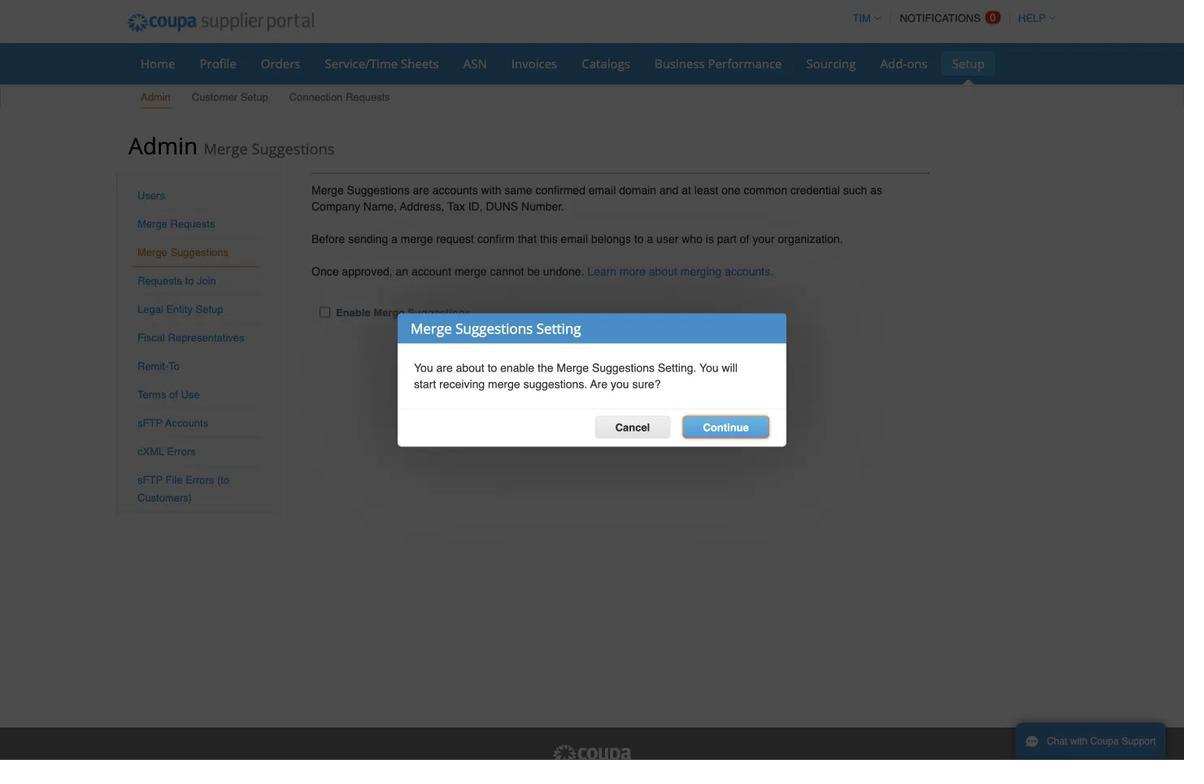 Task type: locate. For each thing, give the bounding box(es) containing it.
errors left (to
[[185, 474, 214, 486]]

sheets
[[401, 55, 439, 72]]

support
[[1122, 736, 1156, 747]]

and
[[660, 183, 679, 196]]

file
[[165, 474, 183, 486]]

requests for merge requests
[[170, 218, 215, 230]]

0 vertical spatial merge
[[401, 232, 433, 245]]

start
[[414, 378, 436, 391]]

name,
[[363, 200, 397, 213]]

with inside button
[[1070, 736, 1088, 747]]

setup
[[952, 55, 985, 72], [240, 91, 268, 103], [196, 303, 223, 316]]

1 vertical spatial setup
[[240, 91, 268, 103]]

you up start
[[414, 362, 433, 375]]

0 horizontal spatial of
[[169, 389, 178, 401]]

suggestions down "connection"
[[252, 138, 335, 159]]

sftp accounts
[[137, 417, 208, 429]]

requests up "legal"
[[137, 275, 182, 287]]

cxml
[[137, 446, 164, 458]]

are up receiving
[[436, 362, 453, 375]]

sourcing link
[[796, 51, 867, 76]]

a
[[391, 232, 398, 245], [647, 232, 653, 245]]

0 vertical spatial coupa supplier portal image
[[116, 2, 326, 43]]

least
[[694, 183, 718, 196]]

requests down service/time
[[346, 91, 390, 103]]

setup right customer at the left of the page
[[240, 91, 268, 103]]

admin down home link
[[141, 91, 171, 103]]

sftp inside sftp file errors (to customers)
[[137, 474, 163, 486]]

business performance link
[[644, 51, 793, 76]]

1 horizontal spatial to
[[488, 362, 497, 375]]

to left enable
[[488, 362, 497, 375]]

2 horizontal spatial merge
[[488, 378, 520, 391]]

business performance
[[655, 55, 782, 72]]

cxml errors link
[[137, 446, 196, 458]]

merge right enable
[[374, 306, 405, 318]]

1 vertical spatial coupa supplier portal image
[[551, 744, 633, 760]]

sftp up cxml
[[137, 417, 163, 429]]

catalogs link
[[571, 51, 641, 76]]

legal entity setup
[[137, 303, 223, 316]]

merge
[[401, 232, 433, 245], [455, 265, 487, 278], [488, 378, 520, 391]]

1 vertical spatial email
[[561, 232, 588, 245]]

setup down the join
[[196, 303, 223, 316]]

customer
[[192, 91, 238, 103]]

suggestions.
[[523, 378, 587, 391]]

suggestions up name,
[[347, 183, 410, 196]]

setup link
[[942, 51, 995, 76]]

will
[[722, 362, 738, 375]]

merge down customer setup link
[[204, 138, 248, 159]]

about up receiving
[[456, 362, 484, 375]]

merge suggestions setting dialog
[[398, 314, 786, 447]]

requests to join link
[[137, 275, 216, 287]]

remit-to
[[137, 360, 180, 373]]

sftp for sftp file errors (to customers)
[[137, 474, 163, 486]]

coupa supplier portal image
[[116, 2, 326, 43], [551, 744, 633, 760]]

enable merge suggestions
[[336, 306, 471, 318]]

0 horizontal spatial you
[[414, 362, 433, 375]]

sftp up customers)
[[137, 474, 163, 486]]

with right chat
[[1070, 736, 1088, 747]]

customer setup
[[192, 91, 268, 103]]

1 vertical spatial errors
[[185, 474, 214, 486]]

0 vertical spatial email
[[589, 183, 616, 196]]

email left domain
[[589, 183, 616, 196]]

setup right the ons
[[952, 55, 985, 72]]

confirm
[[477, 232, 515, 245]]

1 horizontal spatial you
[[700, 362, 719, 375]]

merge inside you are about to enable the merge suggestions setting. you will start receiving merge suggestions. are you sure?
[[557, 362, 589, 375]]

fiscal representatives link
[[137, 332, 244, 344]]

sftp for sftp accounts
[[137, 417, 163, 429]]

errors down accounts
[[167, 446, 196, 458]]

invoices
[[511, 55, 557, 72]]

common
[[744, 183, 787, 196]]

sftp
[[137, 417, 163, 429], [137, 474, 163, 486]]

ons
[[907, 55, 928, 72]]

remit-to link
[[137, 360, 180, 373]]

1 horizontal spatial with
[[1070, 736, 1088, 747]]

you
[[611, 378, 629, 391]]

0 horizontal spatial setup
[[196, 303, 223, 316]]

confirmed
[[536, 183, 586, 196]]

1 horizontal spatial setup
[[240, 91, 268, 103]]

who
[[682, 232, 703, 245]]

orders link
[[250, 51, 311, 76]]

merge down address,
[[401, 232, 433, 245]]

0 vertical spatial about
[[649, 265, 677, 278]]

0 vertical spatial to
[[634, 232, 644, 245]]

0 vertical spatial requests
[[346, 91, 390, 103]]

at
[[682, 183, 691, 196]]

with up duns
[[481, 183, 501, 196]]

email
[[589, 183, 616, 196], [561, 232, 588, 245]]

0 vertical spatial are
[[413, 183, 429, 196]]

of left use
[[169, 389, 178, 401]]

1 vertical spatial of
[[169, 389, 178, 401]]

sourcing
[[806, 55, 856, 72]]

entity
[[166, 303, 193, 316]]

0 vertical spatial with
[[481, 183, 501, 196]]

admin for admin merge suggestions
[[129, 130, 198, 161]]

0 vertical spatial of
[[740, 232, 749, 245]]

requests
[[346, 91, 390, 103], [170, 218, 215, 230], [137, 275, 182, 287]]

0 horizontal spatial about
[[456, 362, 484, 375]]

1 horizontal spatial are
[[436, 362, 453, 375]]

request
[[436, 232, 474, 245]]

requests up merge suggestions link
[[170, 218, 215, 230]]

2 sftp from the top
[[137, 474, 163, 486]]

merge inside merge suggestions are accounts with same confirmed email domain and at least one common credential such as company name, address, tax id, duns number.
[[312, 183, 344, 196]]

enable
[[336, 306, 371, 318]]

0 horizontal spatial are
[[413, 183, 429, 196]]

1 sftp from the top
[[137, 417, 163, 429]]

admin
[[141, 91, 171, 103], [129, 130, 198, 161]]

learn
[[588, 265, 617, 278]]

1 vertical spatial requests
[[170, 218, 215, 230]]

you left will
[[700, 362, 719, 375]]

merge
[[204, 138, 248, 159], [312, 183, 344, 196], [137, 218, 167, 230], [137, 246, 167, 259], [374, 306, 405, 318], [411, 319, 452, 338], [557, 362, 589, 375]]

suggestions up you
[[592, 362, 655, 375]]

0 vertical spatial sftp
[[137, 417, 163, 429]]

2 vertical spatial to
[[488, 362, 497, 375]]

1 horizontal spatial merge
[[455, 265, 487, 278]]

to right belongs
[[634, 232, 644, 245]]

asn
[[463, 55, 487, 72]]

1 vertical spatial are
[[436, 362, 453, 375]]

customer setup link
[[191, 87, 269, 109]]

once
[[312, 265, 339, 278]]

are up address,
[[413, 183, 429, 196]]

1 vertical spatial about
[[456, 362, 484, 375]]

of right part
[[740, 232, 749, 245]]

are
[[413, 183, 429, 196], [436, 362, 453, 375]]

0 vertical spatial admin
[[141, 91, 171, 103]]

errors
[[167, 446, 196, 458], [185, 474, 214, 486]]

are inside you are about to enable the merge suggestions setting. you will start receiving merge suggestions. are you sure?
[[436, 362, 453, 375]]

a left user
[[647, 232, 653, 245]]

2 you from the left
[[700, 362, 719, 375]]

a right sending
[[391, 232, 398, 245]]

merge down enable
[[488, 378, 520, 391]]

merge up suggestions.
[[557, 362, 589, 375]]

suggestions
[[252, 138, 335, 159], [347, 183, 410, 196], [170, 246, 229, 259], [408, 306, 471, 318], [456, 319, 533, 338], [592, 362, 655, 375]]

1 horizontal spatial coupa supplier portal image
[[551, 744, 633, 760]]

2 vertical spatial setup
[[196, 303, 223, 316]]

that
[[518, 232, 537, 245]]

about right more
[[649, 265, 677, 278]]

merge suggestions setting
[[411, 319, 581, 338]]

requests inside connection requests link
[[346, 91, 390, 103]]

terms
[[137, 389, 166, 401]]

suggestions down account
[[408, 306, 471, 318]]

1 vertical spatial admin
[[129, 130, 198, 161]]

admin down admin link
[[129, 130, 198, 161]]

an
[[396, 265, 408, 278]]

chat with coupa support button
[[1016, 723, 1166, 760]]

merge down the "request"
[[455, 265, 487, 278]]

1 horizontal spatial a
[[647, 232, 653, 245]]

are inside merge suggestions are accounts with same confirmed email domain and at least one common credential such as company name, address, tax id, duns number.
[[413, 183, 429, 196]]

2 vertical spatial merge
[[488, 378, 520, 391]]

learn more about merging accounts. link
[[588, 265, 774, 278]]

number.
[[521, 200, 564, 213]]

1 vertical spatial sftp
[[137, 474, 163, 486]]

0 horizontal spatial a
[[391, 232, 398, 245]]

terms of use
[[137, 389, 200, 401]]

to
[[634, 232, 644, 245], [185, 275, 194, 287], [488, 362, 497, 375]]

2 horizontal spatial to
[[634, 232, 644, 245]]

1 vertical spatial with
[[1070, 736, 1088, 747]]

1 horizontal spatial about
[[649, 265, 677, 278]]

suggestions inside you are about to enable the merge suggestions setting. you will start receiving merge suggestions. are you sure?
[[592, 362, 655, 375]]

such
[[843, 183, 867, 196]]

cxml errors
[[137, 446, 196, 458]]

0 horizontal spatial to
[[185, 275, 194, 287]]

users link
[[137, 190, 165, 202]]

0 horizontal spatial coupa supplier portal image
[[116, 2, 326, 43]]

merge up "company"
[[312, 183, 344, 196]]

0 vertical spatial setup
[[952, 55, 985, 72]]

email right this
[[561, 232, 588, 245]]

business
[[655, 55, 705, 72]]

merge inside admin merge suggestions
[[204, 138, 248, 159]]

0 horizontal spatial with
[[481, 183, 501, 196]]

None checkbox
[[320, 307, 330, 318]]

to left the join
[[185, 275, 194, 287]]

representatives
[[168, 332, 244, 344]]

cancel button
[[595, 416, 670, 439]]

1 horizontal spatial of
[[740, 232, 749, 245]]

cancel
[[615, 422, 650, 434]]



Task type: vqa. For each thing, say whether or not it's contained in the screenshot.
top about
yes



Task type: describe. For each thing, give the bounding box(es) containing it.
2 vertical spatial requests
[[137, 275, 182, 287]]

suggestions inside admin merge suggestions
[[252, 138, 335, 159]]

once approved, an account merge cannot be undone. learn more about merging accounts.
[[312, 265, 774, 278]]

sftp file errors (to customers)
[[137, 474, 229, 504]]

suggestions up enable
[[456, 319, 533, 338]]

1 a from the left
[[391, 232, 398, 245]]

accounts
[[165, 417, 208, 429]]

sftp file errors (to customers) link
[[137, 474, 229, 504]]

merge inside you are about to enable the merge suggestions setting. you will start receiving merge suggestions. are you sure?
[[488, 378, 520, 391]]

orders
[[261, 55, 301, 72]]

asn link
[[453, 51, 498, 76]]

about inside you are about to enable the merge suggestions setting. you will start receiving merge suggestions. are you sure?
[[456, 362, 484, 375]]

are
[[590, 378, 608, 391]]

merge requests
[[137, 218, 215, 230]]

suggestions up the join
[[170, 246, 229, 259]]

before sending a merge request confirm that this email belongs to a user who is part of your organization.
[[312, 232, 843, 245]]

home link
[[130, 51, 186, 76]]

errors inside sftp file errors (to customers)
[[185, 474, 214, 486]]

is
[[706, 232, 714, 245]]

accounts.
[[725, 265, 774, 278]]

add-ons
[[880, 55, 928, 72]]

admin for admin
[[141, 91, 171, 103]]

legal
[[137, 303, 163, 316]]

enable
[[500, 362, 534, 375]]

terms of use link
[[137, 389, 200, 401]]

fiscal
[[137, 332, 165, 344]]

merge requests link
[[137, 218, 215, 230]]

(to
[[217, 474, 229, 486]]

requests for connection requests
[[346, 91, 390, 103]]

you are about to enable the merge suggestions setting. you will start receiving merge suggestions. are you sure?
[[414, 362, 738, 391]]

suggestions inside merge suggestions are accounts with same confirmed email domain and at least one common credential such as company name, address, tax id, duns number.
[[347, 183, 410, 196]]

undone.
[[543, 265, 584, 278]]

service/time
[[325, 55, 398, 72]]

sftp accounts link
[[137, 417, 208, 429]]

connection
[[289, 91, 343, 103]]

merge down users link
[[137, 218, 167, 230]]

2 horizontal spatial setup
[[952, 55, 985, 72]]

chat with coupa support
[[1047, 736, 1156, 747]]

merge down enable merge suggestions
[[411, 319, 452, 338]]

1 you from the left
[[414, 362, 433, 375]]

domain
[[619, 183, 656, 196]]

continue
[[703, 422, 749, 434]]

credential
[[791, 183, 840, 196]]

continue button
[[683, 416, 769, 439]]

1 vertical spatial to
[[185, 275, 194, 287]]

merge suggestions are accounts with same confirmed email domain and at least one common credential such as company name, address, tax id, duns number.
[[312, 183, 882, 213]]

remit-
[[137, 360, 169, 373]]

with inside merge suggestions are accounts with same confirmed email domain and at least one common credential such as company name, address, tax id, duns number.
[[481, 183, 501, 196]]

catalogs
[[582, 55, 630, 72]]

setting.
[[658, 362, 697, 375]]

customers)
[[137, 492, 192, 504]]

sure?
[[632, 378, 661, 391]]

0 horizontal spatial merge
[[401, 232, 433, 245]]

0 vertical spatial errors
[[167, 446, 196, 458]]

belongs
[[591, 232, 631, 245]]

receiving
[[439, 378, 485, 391]]

service/time sheets
[[325, 55, 439, 72]]

merge suggestions link
[[137, 246, 229, 259]]

1 vertical spatial merge
[[455, 265, 487, 278]]

join
[[197, 275, 216, 287]]

merge down merge requests
[[137, 246, 167, 259]]

part
[[717, 232, 737, 245]]

connection requests link
[[288, 87, 391, 109]]

use
[[181, 389, 200, 401]]

merging
[[681, 265, 722, 278]]

add-ons link
[[870, 51, 938, 76]]

2 a from the left
[[647, 232, 653, 245]]

the
[[538, 362, 553, 375]]

user
[[656, 232, 679, 245]]

email inside merge suggestions are accounts with same confirmed email domain and at least one common credential such as company name, address, tax id, duns number.
[[589, 183, 616, 196]]

home
[[141, 55, 175, 72]]

fiscal representatives
[[137, 332, 244, 344]]

setting
[[537, 319, 581, 338]]

service/time sheets link
[[314, 51, 450, 76]]

sending
[[348, 232, 388, 245]]

more
[[620, 265, 646, 278]]

chat
[[1047, 736, 1068, 747]]

to inside you are about to enable the merge suggestions setting. you will start receiving merge suggestions. are you sure?
[[488, 362, 497, 375]]

cannot
[[490, 265, 524, 278]]

accounts
[[432, 183, 478, 196]]

coupa
[[1090, 736, 1119, 747]]

users
[[137, 190, 165, 202]]

profile
[[200, 55, 237, 72]]

to
[[169, 360, 180, 373]]

duns
[[486, 200, 518, 213]]

same
[[505, 183, 532, 196]]

id,
[[468, 200, 483, 213]]

before
[[312, 232, 345, 245]]



